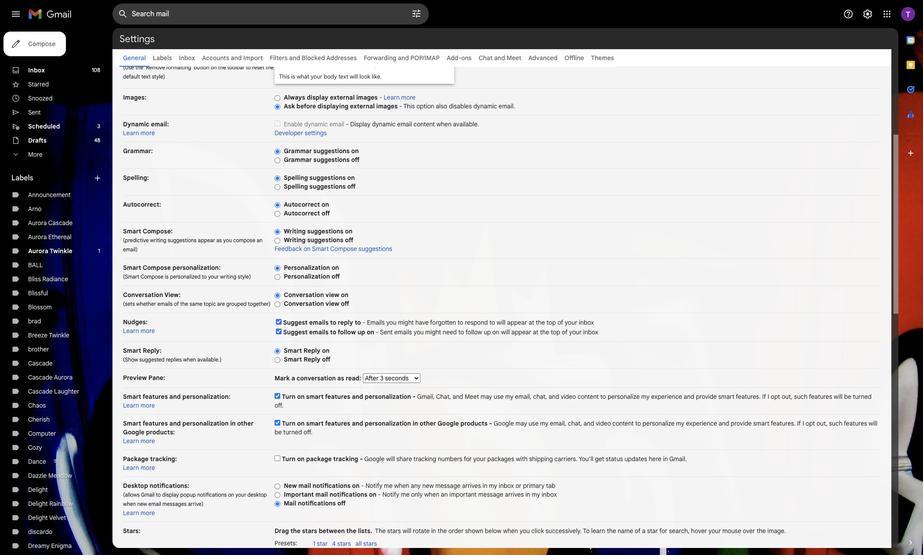 Task type: locate. For each thing, give the bounding box(es) containing it.
0 vertical spatial chat,
[[533, 393, 547, 401]]

meet right chat
[[507, 54, 521, 62]]

autocorrect on
[[284, 201, 329, 209]]

you down have in the bottom left of the page
[[414, 329, 424, 337]]

1 vertical spatial view
[[326, 300, 339, 308]]

0 vertical spatial labels
[[153, 54, 172, 62]]

0 horizontal spatial me
[[384, 483, 393, 490]]

None checkbox
[[276, 320, 282, 325], [275, 394, 280, 399], [276, 320, 282, 325], [275, 394, 280, 399]]

smart for smart reply: (show suggested replies when available.)
[[123, 347, 141, 355]]

spelling suggestions off
[[284, 183, 356, 191]]

video up google may use my email, chat, and video content to personalize my experience and provide smart features. if i opt out, such features will be turned off. at bottom
[[561, 393, 576, 401]]

3 turn from the top
[[282, 456, 296, 464]]

aurora ethereal
[[28, 233, 72, 241]]

sent down snoozed link at the top left
[[28, 109, 41, 116]]

smart down the preview
[[123, 393, 141, 401]]

1 vertical spatial writing
[[284, 236, 306, 244]]

notify left any at the bottom left
[[366, 483, 383, 490]]

1 vertical spatial experience
[[686, 420, 717, 428]]

to inside the gmail, chat, and meet may use my email, chat, and video content to personalize my experience and provide smart features. if i opt out, such features will be turned off.
[[601, 393, 606, 401]]

conversation inside conversation view: (sets whether emails of the same topic are grouped together)
[[123, 291, 163, 299]]

email down "ask before displaying external images - this option also disables dynamic email."
[[397, 120, 412, 128]]

personalization for turn on smart features and personalization in other google products -
[[365, 420, 411, 428]]

new up important mail notifications on - notify me only when an important message arrives in my inbox
[[422, 483, 434, 490]]

writing right 'writing suggestions on' radio at the left top of page
[[284, 228, 306, 236]]

a
[[291, 375, 295, 383], [642, 528, 646, 536]]

off for spelling suggestions off
[[347, 183, 356, 191]]

email:
[[151, 120, 169, 128]]

1 horizontal spatial up
[[484, 329, 491, 337]]

writing suggestions on
[[284, 228, 353, 236]]

1 reply from the top
[[304, 347, 321, 355]]

conversation for conversation view on
[[284, 291, 324, 299]]

to right need on the bottom left of the page
[[459, 329, 464, 337]]

learn down the preview
[[123, 402, 139, 410]]

more down gmail
[[141, 510, 155, 518]]

brad
[[28, 318, 41, 326]]

spelling right spelling suggestions off option
[[284, 183, 308, 191]]

0 vertical spatial provide
[[696, 393, 717, 401]]

1 vertical spatial such
[[829, 420, 843, 428]]

the inside conversation view: (sets whether emails of the same topic are grouped together)
[[180, 301, 188, 308]]

0 vertical spatial such
[[794, 393, 808, 401]]

1 for 1 star 4 stars all stars
[[313, 541, 315, 548]]

remove formatting ‪(⌘\)‬ image
[[368, 59, 377, 68]]

Smart Reply off radio
[[275, 357, 280, 364]]

2 spelling from the top
[[284, 183, 308, 191]]

mouse
[[723, 528, 741, 536]]

video inside google may use my email, chat, and video content to personalize my experience and provide smart features. if i opt out, such features will be turned off.
[[596, 420, 611, 428]]

video inside the gmail, chat, and meet may use my email, chat, and video content to personalize my experience and provide smart features. if i opt out, such features will be turned off.
[[561, 393, 576, 401]]

1 autocorrect from the top
[[284, 201, 320, 209]]

1 vertical spatial opt
[[806, 420, 815, 428]]

topic
[[204, 301, 216, 308]]

2 vertical spatial content
[[613, 420, 634, 428]]

None checkbox
[[275, 121, 280, 127], [276, 329, 282, 335], [275, 421, 280, 426], [275, 456, 280, 462], [275, 121, 280, 127], [276, 329, 282, 335], [275, 421, 280, 426], [275, 456, 280, 462]]

message right important
[[478, 491, 503, 499]]

ethereal
[[48, 233, 72, 241]]

1 tracking from the left
[[333, 456, 358, 464]]

3
[[97, 123, 100, 130]]

content up the status at the bottom right of page
[[613, 420, 634, 428]]

features. inside the gmail, chat, and meet may use my email, chat, and video content to personalize my experience and provide smart features. if i opt out, such features will be turned off.
[[736, 393, 761, 401]]

0 vertical spatial display
[[307, 94, 328, 102]]

1 horizontal spatial experience
[[686, 420, 717, 428]]

1 horizontal spatial writing
[[220, 274, 236, 280]]

108
[[92, 67, 100, 73]]

0 vertical spatial style)
[[152, 73, 165, 80]]

0 horizontal spatial other
[[237, 420, 254, 428]]

0 vertical spatial 1
[[98, 248, 100, 254]]

0 horizontal spatial star
[[317, 541, 328, 548]]

drafts link
[[28, 137, 47, 145]]

1 writing from the top
[[284, 228, 306, 236]]

1 vertical spatial for
[[660, 528, 668, 536]]

personalization up personalization off
[[284, 264, 330, 272]]

an inside smart compose: (predictive writing suggestions appear as you compose an email)
[[257, 237, 263, 244]]

view for off
[[326, 300, 339, 308]]

1 vertical spatial provide
[[731, 420, 752, 428]]

1 horizontal spatial might
[[425, 329, 441, 337]]

me for only
[[401, 491, 410, 499]]

0 vertical spatial content
[[414, 120, 435, 128]]

1 vertical spatial personalize
[[643, 420, 675, 428]]

smart inside smart compose: (predictive writing suggestions appear as you compose an email)
[[123, 228, 141, 236]]

mail for important
[[315, 491, 328, 499]]

starred link
[[28, 80, 49, 88]]

0 vertical spatial autocorrect
[[284, 201, 320, 209]]

formatting'
[[166, 64, 192, 71]]

writing up feedback
[[284, 236, 306, 244]]

search,
[[669, 528, 690, 536]]

2 follow from the left
[[466, 329, 482, 337]]

email down gmail
[[148, 501, 161, 508]]

1 grammar from the top
[[284, 147, 312, 155]]

1 vertical spatial i
[[803, 420, 804, 428]]

google inside smart features and personalization in other google products: learn more
[[123, 429, 144, 437]]

0 horizontal spatial follow
[[338, 329, 356, 337]]

1 vertical spatial turn
[[282, 420, 296, 428]]

stars up 1 star link
[[302, 528, 317, 536]]

arrives up important
[[462, 483, 481, 490]]

twinkle right breeze
[[49, 332, 69, 340]]

aurora up aurora twinkle
[[28, 233, 47, 241]]

0 vertical spatial email,
[[515, 393, 532, 401]]

1 vertical spatial labels
[[11, 174, 33, 183]]

meet up the products
[[465, 393, 479, 401]]

0 vertical spatial if
[[763, 393, 766, 401]]

0 vertical spatial writing
[[284, 228, 306, 236]]

0 horizontal spatial chat,
[[533, 393, 547, 401]]

1 vertical spatial meet
[[465, 393, 479, 401]]

inbox inside labels 'navigation'
[[28, 66, 45, 74]]

off. inside google may use my email, chat, and video content to personalize my experience and provide smart features. if i opt out, such features will be turned off.
[[304, 429, 313, 437]]

such inside the gmail, chat, and meet may use my email, chat, and video content to personalize my experience and provide smart features. if i opt out, such features will be turned off.
[[794, 393, 808, 401]]

learn more link down package
[[123, 465, 155, 472]]

1 inside labels 'navigation'
[[98, 248, 100, 254]]

use
[[494, 393, 504, 401], [529, 420, 539, 428]]

emails inside conversation view: (sets whether emails of the same topic are grouped together)
[[157, 301, 173, 308]]

at
[[529, 319, 534, 327], [533, 329, 539, 337]]

Important mail notifications on radio
[[275, 493, 280, 499]]

video up get
[[596, 420, 611, 428]]

3 delight from the top
[[28, 515, 48, 523]]

1 vertical spatial be
[[275, 429, 282, 437]]

learn up 'stars:' at the bottom left
[[123, 510, 139, 518]]

grammar for grammar suggestions on
[[284, 147, 312, 155]]

an right compose
[[257, 237, 263, 244]]

1 vertical spatial turned
[[283, 429, 302, 437]]

new down gmail
[[137, 501, 147, 508]]

like.
[[372, 73, 382, 80]]

to inside (use the 'remove formatting' button on the toolbar to reset the default text style)
[[246, 64, 251, 71]]

reply up smart reply off
[[304, 347, 321, 355]]

1 turn from the top
[[282, 393, 296, 401]]

smart inside smart features and personalization in other google products: learn more
[[123, 420, 141, 428]]

personalization for personalization on
[[284, 264, 330, 272]]

search mail image
[[115, 6, 131, 22]]

desktop notifications: (allows gmail to display popup notifications on your desktop when new email messages arrive) learn more
[[123, 483, 267, 518]]

in inside smart features and personalization in other google products: learn more
[[230, 420, 236, 428]]

off up mark a conversation as read:
[[322, 356, 330, 364]]

nudges:
[[123, 319, 148, 327]]

sans
[[281, 59, 295, 67]]

main menu image
[[11, 9, 21, 19]]

smart
[[306, 393, 324, 401], [719, 393, 735, 401], [306, 420, 324, 428], [753, 420, 770, 428]]

off up reply
[[341, 300, 349, 308]]

1 vertical spatial grammar
[[284, 156, 312, 164]]

suggestions for writing suggestions off
[[307, 236, 344, 244]]

more inside desktop notifications: (allows gmail to display popup notifications on your desktop when new email messages arrive) learn more
[[141, 510, 155, 518]]

compose down writing suggestions off
[[330, 245, 357, 253]]

2 delight from the top
[[28, 501, 48, 508]]

1 vertical spatial personalization:
[[182, 393, 230, 401]]

external up displaying
[[330, 94, 355, 102]]

this down sans on the top left of the page
[[279, 73, 290, 80]]

email)
[[123, 247, 138, 253]]

smart inside google may use my email, chat, and video content to personalize my experience and provide smart features. if i opt out, such features will be turned off.
[[753, 420, 770, 428]]

personalization: up personalized
[[173, 264, 221, 272]]

gmail image
[[28, 5, 76, 23]]

2 writing from the top
[[284, 236, 306, 244]]

autocorrect up autocorrect off
[[284, 201, 320, 209]]

0 horizontal spatial email,
[[515, 393, 532, 401]]

advanced search options image
[[408, 5, 425, 22]]

emails down view:
[[157, 301, 173, 308]]

email inside desktop notifications: (allows gmail to display popup notifications on your desktop when new email messages arrive) learn more
[[148, 501, 161, 508]]

when right replies
[[183, 357, 196, 363]]

suggestions for grammar suggestions off
[[314, 156, 350, 164]]

developer settings link
[[275, 129, 327, 137]]

bliss radiance
[[28, 276, 68, 283]]

more inside dynamic email: learn more
[[141, 129, 155, 137]]

2 reply from the top
[[304, 356, 321, 364]]

mark a conversation as read:
[[275, 375, 363, 383]]

to inside smart compose personalization: (smart compose is personalized to your writing style)
[[202, 274, 207, 280]]

important
[[449, 491, 477, 499]]

emails
[[157, 301, 173, 308], [309, 319, 329, 327], [309, 329, 329, 337], [394, 329, 412, 337]]

labels navigation
[[0, 28, 113, 556]]

reply down smart reply on
[[304, 356, 321, 364]]

1 horizontal spatial me
[[401, 491, 410, 499]]

-
[[379, 94, 382, 102], [399, 102, 402, 110], [346, 120, 349, 128], [363, 319, 366, 327], [376, 329, 379, 337], [413, 393, 416, 401], [489, 420, 492, 428], [360, 456, 363, 464], [361, 483, 364, 490], [378, 491, 381, 499]]

radiance
[[42, 276, 68, 283]]

1 suggest from the top
[[283, 319, 308, 327]]

0 horizontal spatial writing
[[150, 237, 166, 244]]

images down "look"
[[356, 94, 378, 102]]

star left 4
[[317, 541, 328, 548]]

1 horizontal spatial i
[[803, 420, 804, 428]]

image.
[[768, 528, 786, 536]]

cascade down cascade link on the bottom left of page
[[28, 374, 53, 382]]

smart inside the gmail, chat, and meet may use my email, chat, and video content to personalize my experience and provide smart features. if i opt out, such features will be turned off.
[[719, 393, 735, 401]]

style) down 'remove
[[152, 73, 165, 80]]

smart up (predictive
[[123, 228, 141, 236]]

on inside (use the 'remove formatting' button on the toolbar to reset the default text style)
[[211, 64, 217, 71]]

1 vertical spatial me
[[401, 491, 410, 499]]

more down dynamic on the left
[[141, 129, 155, 137]]

1 vertical spatial images
[[376, 102, 398, 110]]

share
[[397, 456, 412, 464]]

dynamic right display
[[372, 120, 396, 128]]

None search field
[[113, 4, 429, 25]]

off up between
[[337, 500, 346, 508]]

settings
[[305, 129, 327, 137]]

1 vertical spatial content
[[578, 393, 599, 401]]

experience
[[651, 393, 682, 401], [686, 420, 717, 428]]

of inside conversation view: (sets whether emails of the same topic are grouped together)
[[174, 301, 179, 308]]

the
[[375, 528, 386, 536]]

1 horizontal spatial display
[[307, 94, 328, 102]]

notifications inside desktop notifications: (allows gmail to display popup notifications on your desktop when new email messages arrive) learn more
[[197, 492, 227, 499]]

2 autocorrect from the top
[[284, 210, 320, 218]]

0 horizontal spatial is
[[165, 274, 169, 280]]

1 vertical spatial suggest
[[283, 329, 308, 337]]

if
[[763, 393, 766, 401], [797, 420, 801, 428]]

conversation for conversation view: (sets whether emails of the same topic are grouped together)
[[123, 291, 163, 299]]

0 horizontal spatial may
[[481, 393, 492, 401]]

sans serif option
[[279, 59, 315, 68]]

1 view from the top
[[326, 291, 339, 299]]

view down conversation view on
[[326, 300, 339, 308]]

me left any at the bottom left
[[384, 483, 393, 490]]

0 vertical spatial is
[[291, 73, 295, 80]]

2 view from the top
[[326, 300, 339, 308]]

disables
[[449, 102, 472, 110]]

mail up mail notifications off
[[315, 491, 328, 499]]

more inside smart features and personalization in other google products: learn more
[[141, 438, 155, 446]]

0 horizontal spatial for
[[464, 456, 472, 464]]

tracking right the package
[[333, 456, 358, 464]]

features.
[[736, 393, 761, 401], [771, 420, 796, 428]]

0 vertical spatial arrives
[[462, 483, 481, 490]]

twinkle
[[50, 247, 72, 255], [49, 332, 69, 340]]

general
[[123, 54, 146, 62]]

scheduled
[[28, 123, 60, 131]]

more down package
[[141, 465, 155, 472]]

announcement
[[28, 191, 71, 199]]

smart features and personalization: learn more
[[123, 393, 230, 410]]

0 horizontal spatial email
[[148, 501, 161, 508]]

more down nudges:
[[141, 327, 155, 335]]

0 vertical spatial reply
[[304, 347, 321, 355]]

to right the respond
[[490, 319, 495, 327]]

Writing suggestions on radio
[[275, 229, 280, 235]]

off for mail notifications off
[[337, 500, 346, 508]]

sent down "emails"
[[380, 329, 393, 337]]

email down displaying
[[330, 120, 344, 128]]

0 horizontal spatial content
[[414, 120, 435, 128]]

(sets
[[123, 301, 135, 308]]

1 spelling from the top
[[284, 174, 308, 182]]

0 vertical spatial might
[[398, 319, 414, 327]]

will
[[350, 73, 358, 80], [497, 319, 506, 327], [501, 329, 510, 337], [834, 393, 843, 401], [869, 420, 878, 428], [386, 456, 395, 464], [403, 528, 411, 536]]

grammar right grammar suggestions off radio
[[284, 156, 312, 164]]

0 vertical spatial as
[[216, 237, 222, 244]]

labels up 'remove
[[153, 54, 172, 62]]

text inside (use the 'remove formatting' button on the toolbar to reset the default text style)
[[141, 73, 151, 80]]

1 vertical spatial inbox link
[[28, 66, 45, 74]]

1 vertical spatial style)
[[238, 274, 251, 280]]

suggestions for spelling suggestions on
[[310, 174, 346, 182]]

a right name
[[642, 528, 646, 536]]

personalization down personalization on
[[284, 273, 330, 281]]

1 vertical spatial star
[[317, 541, 328, 548]]

to left reply
[[330, 319, 336, 327]]

delight for delight rainbow
[[28, 501, 48, 508]]

personalize inside google may use my email, chat, and video content to personalize my experience and provide smart features. if i opt out, such features will be turned off.
[[643, 420, 675, 428]]

to up updates
[[636, 420, 641, 428]]

labels inside 'navigation'
[[11, 174, 33, 183]]

1 vertical spatial sent
[[380, 329, 393, 337]]

turned
[[853, 393, 872, 401], [283, 429, 302, 437]]

1 vertical spatial spelling
[[284, 183, 308, 191]]

more down products:
[[141, 438, 155, 446]]

features inside the gmail, chat, and meet may use my email, chat, and video content to personalize my experience and provide smart features. if i opt out, such features will be turned off.
[[809, 393, 833, 401]]

0 horizontal spatial video
[[561, 393, 576, 401]]

style) up 'grouped'
[[238, 274, 251, 280]]

notify left only
[[383, 491, 399, 499]]

suggest emails to reply to - emails you might have forgotten to respond to will appear at the top of your inbox
[[283, 319, 594, 327]]

Personalization off radio
[[275, 274, 280, 281]]

0 horizontal spatial use
[[494, 393, 504, 401]]

new inside desktop notifications: (allows gmail to display popup notifications on your desktop when new email messages arrive) learn more
[[137, 501, 147, 508]]

Mail notifications off radio
[[275, 501, 280, 508]]

suggest up smart reply on
[[283, 329, 308, 337]]

email,
[[515, 393, 532, 401], [550, 420, 567, 428]]

0 vertical spatial a
[[291, 375, 295, 383]]

suggested
[[139, 357, 165, 363]]

1 horizontal spatial style)
[[238, 274, 251, 280]]

autocorrect for autocorrect off
[[284, 210, 320, 218]]

off. down mark
[[275, 402, 284, 410]]

1 horizontal spatial labels
[[153, 54, 172, 62]]

such inside google may use my email, chat, and video content to personalize my experience and provide smart features. if i opt out, such features will be turned off.
[[829, 420, 843, 428]]

2 horizontal spatial content
[[613, 420, 634, 428]]

dynamic left email.
[[474, 102, 497, 110]]

out, inside the gmail, chat, and meet may use my email, chat, and video content to personalize my experience and provide smart features. if i opt out, such features will be turned off.
[[782, 393, 793, 401]]

as left read:
[[337, 375, 344, 383]]

tracking
[[333, 456, 358, 464], [414, 456, 436, 464]]

content inside enable dynamic email - display dynamic email content when available. developer settings
[[414, 120, 435, 128]]

compose:
[[143, 228, 173, 236]]

dance link
[[28, 458, 46, 466]]

learn more link down nudges:
[[123, 327, 155, 335]]

and
[[231, 54, 242, 62], [289, 54, 300, 62], [398, 54, 409, 62], [494, 54, 505, 62], [169, 393, 181, 401], [352, 393, 363, 401], [453, 393, 463, 401], [549, 393, 559, 401], [684, 393, 695, 401], [169, 420, 181, 428], [352, 420, 363, 428], [584, 420, 594, 428], [719, 420, 729, 428]]

when down (allows
[[123, 501, 136, 508]]

personalization on
[[284, 264, 339, 272]]

spelling for spelling suggestions off
[[284, 183, 308, 191]]

off down spelling suggestions on
[[347, 183, 356, 191]]

1 horizontal spatial is
[[291, 73, 295, 80]]

lists.
[[358, 528, 372, 536]]

aurora down arno
[[28, 219, 47, 227]]

2 vertical spatial appear
[[512, 329, 532, 337]]

aurora for aurora cascade
[[28, 219, 47, 227]]

settings
[[120, 33, 155, 45]]

to
[[583, 528, 590, 536]]

0 horizontal spatial sent
[[28, 109, 41, 116]]

(smart
[[123, 274, 139, 280]]

personalization down smart features and personalization: learn more
[[182, 420, 229, 428]]

use inside google may use my email, chat, and video content to personalize my experience and provide smart features. if i opt out, such features will be turned off.
[[529, 420, 539, 428]]

learn more link down the preview
[[123, 402, 155, 410]]

tab list
[[899, 28, 923, 524]]

1 vertical spatial may
[[516, 420, 527, 428]]

off down 'grammar suggestions on'
[[351, 156, 360, 164]]

learn inside smart features and personalization: learn more
[[123, 402, 139, 410]]

1 delight from the top
[[28, 487, 48, 494]]

smart inside smart features and personalization: learn more
[[123, 393, 141, 401]]

ask before displaying external images - this option also disables dynamic email.
[[284, 102, 515, 110]]

(predictive
[[123, 237, 149, 244]]

2 grammar from the top
[[284, 156, 312, 164]]

1 horizontal spatial mail
[[315, 491, 328, 499]]

off for writing suggestions off
[[345, 236, 353, 244]]

labels for labels link
[[153, 54, 172, 62]]

2 turn from the top
[[282, 420, 296, 428]]

labels link
[[153, 54, 172, 62]]

more
[[401, 94, 416, 102], [141, 129, 155, 137], [141, 327, 155, 335], [141, 402, 155, 410], [141, 438, 155, 446], [141, 465, 155, 472], [141, 510, 155, 518]]

this
[[279, 73, 290, 80], [404, 102, 415, 110]]

arno
[[28, 205, 42, 213]]

labels for 'labels' heading
[[11, 174, 33, 183]]

display
[[307, 94, 328, 102], [162, 492, 179, 499]]

1 horizontal spatial inbox link
[[179, 54, 195, 62]]

before
[[297, 102, 316, 110]]

a right mark
[[291, 375, 295, 383]]

0 horizontal spatial mail
[[299, 483, 311, 490]]

2 personalization from the top
[[284, 273, 330, 281]]

smart compose personalization: (smart compose is personalized to your writing style)
[[123, 264, 251, 280]]

smart inside the smart reply: (show suggested replies when available.)
[[123, 347, 141, 355]]

writing for writing suggestions off
[[284, 236, 306, 244]]

off.
[[275, 402, 284, 410], [304, 429, 313, 437]]

provide inside google may use my email, chat, and video content to personalize my experience and provide smart features. if i opt out, such features will be turned off.
[[731, 420, 752, 428]]

me for when
[[384, 483, 393, 490]]

1 vertical spatial reply
[[304, 356, 321, 364]]

Autocorrect off radio
[[275, 211, 280, 217]]

view up conversation view off
[[326, 291, 339, 299]]

follow down the respond
[[466, 329, 482, 337]]

turn for turn on smart features and personalization in other google products -
[[282, 420, 296, 428]]

Always display external images radio
[[275, 95, 280, 101]]

your inside smart compose personalization: (smart compose is personalized to your writing style)
[[208, 274, 219, 280]]

features inside google may use my email, chat, and video content to personalize my experience and provide smart features. if i opt out, such features will be turned off.
[[844, 420, 867, 428]]

google inside google may use my email, chat, and video content to personalize my experience and provide smart features. if i opt out, such features will be turned off.
[[494, 420, 514, 428]]

delight rainbow
[[28, 501, 73, 508]]

Personalization on radio
[[275, 265, 280, 272]]

suggestions inside smart compose: (predictive writing suggestions appear as you compose an email)
[[168, 237, 197, 244]]

will inside google may use my email, chat, and video content to personalize my experience and provide smart features. if i opt out, such features will be turned off.
[[869, 420, 878, 428]]

display down the notifications:
[[162, 492, 179, 499]]

will inside the gmail, chat, and meet may use my email, chat, and video content to personalize my experience and provide smart features. if i opt out, such features will be turned off.
[[834, 393, 843, 401]]

Conversation view on radio
[[275, 293, 280, 299]]

2 suggest from the top
[[283, 329, 308, 337]]

on inside desktop notifications: (allows gmail to display popup notifications on your desktop when new email messages arrive) learn more
[[228, 492, 234, 499]]

1 left 4
[[313, 541, 315, 548]]

content up google may use my email, chat, and video content to personalize my experience and provide smart features. if i opt out, such features will be turned off. at bottom
[[578, 393, 599, 401]]

smart inside smart compose personalization: (smart compose is personalized to your writing style)
[[123, 264, 141, 272]]

0 horizontal spatial be
[[275, 429, 282, 437]]

dazzle meadow
[[28, 472, 72, 480]]

hover
[[691, 528, 707, 536]]

smart for smart reply off
[[284, 356, 302, 364]]

1 other from the left
[[237, 420, 254, 428]]

may up the products
[[481, 393, 492, 401]]

compose down gmail image
[[28, 40, 56, 48]]

important mail notifications on - notify me only when an important message arrives in my inbox
[[284, 491, 557, 499]]

sent
[[28, 109, 41, 116], [380, 329, 393, 337]]

1 horizontal spatial follow
[[466, 329, 482, 337]]

0 vertical spatial features.
[[736, 393, 761, 401]]

out, inside google may use my email, chat, and video content to personalize my experience and provide smart features. if i opt out, such features will be turned off.
[[817, 420, 828, 428]]

1 horizontal spatial this
[[404, 102, 415, 110]]

suggestions for grammar suggestions on
[[314, 147, 350, 155]]

2 tracking from the left
[[414, 456, 436, 464]]

displaying
[[318, 102, 349, 110]]

suggest down conversation view off
[[283, 319, 308, 327]]

out,
[[782, 393, 793, 401], [817, 420, 828, 428]]

1 personalization from the top
[[284, 264, 330, 272]]

chat
[[479, 54, 493, 62]]

updates
[[625, 456, 647, 464]]

1 horizontal spatial video
[[596, 420, 611, 428]]

is left personalized
[[165, 274, 169, 280]]

1 vertical spatial use
[[529, 420, 539, 428]]

more inside the package tracking: learn more
[[141, 465, 155, 472]]

inbox for leftmost inbox link
[[28, 66, 45, 74]]

mail up important
[[299, 483, 311, 490]]

cherish
[[28, 416, 50, 424]]

off. up the package
[[304, 429, 313, 437]]

delight up discardo link
[[28, 515, 48, 523]]

for right numbers
[[464, 456, 472, 464]]

smart for smart reply on
[[284, 347, 302, 355]]

Autocorrect on radio
[[275, 202, 280, 209]]

learn more link
[[384, 94, 416, 102], [123, 129, 155, 137], [123, 327, 155, 335], [123, 402, 155, 410], [123, 438, 155, 446], [123, 465, 155, 472], [123, 510, 155, 518]]

opt inside google may use my email, chat, and video content to personalize my experience and provide smart features. if i opt out, such features will be turned off.
[[806, 420, 815, 428]]

email, inside google may use my email, chat, and video content to personalize my experience and provide smart features. if i opt out, such features will be turned off.
[[550, 420, 567, 428]]

0 vertical spatial turned
[[853, 393, 872, 401]]

new
[[284, 483, 297, 490]]

features inside smart features and personalization: learn more
[[143, 393, 168, 401]]

1 vertical spatial 1
[[313, 541, 315, 548]]

enigma
[[51, 543, 72, 551]]

1 vertical spatial chat,
[[568, 420, 582, 428]]

mail for new
[[299, 483, 311, 490]]

support image
[[843, 9, 854, 19]]

discardo
[[28, 529, 52, 537]]

1 vertical spatial notify
[[383, 491, 399, 499]]

0 vertical spatial suggest
[[283, 319, 308, 327]]

0 vertical spatial video
[[561, 393, 576, 401]]

conversation for conversation view off
[[284, 300, 324, 308]]

spelling for spelling suggestions on
[[284, 174, 308, 182]]

an for compose
[[257, 237, 263, 244]]



Task type: describe. For each thing, give the bounding box(es) containing it.
google left share
[[364, 456, 385, 464]]

learn more link for smart features and personalization in other google products:
[[123, 438, 155, 446]]

Grammar suggestions on radio
[[275, 148, 280, 155]]

shipping
[[529, 456, 553, 464]]

delight for the 'delight' link
[[28, 487, 48, 494]]

what
[[297, 73, 309, 80]]

smart for smart compose personalization: (smart compose is personalized to your writing style)
[[123, 264, 141, 272]]

and inside smart features and personalization: learn more
[[169, 393, 181, 401]]

chat and meet link
[[479, 54, 521, 62]]

chaos
[[28, 402, 46, 410]]

grammar for grammar suggestions off
[[284, 156, 312, 164]]

cascade for cascade laughter
[[28, 388, 53, 396]]

aurora for aurora ethereal
[[28, 233, 47, 241]]

ask
[[284, 102, 295, 110]]

themes link
[[591, 54, 614, 62]]

suggest for suggest emails to reply to - emails you might have forgotten to respond to will appear at the top of your inbox
[[283, 319, 308, 327]]

Spelling suggestions off radio
[[275, 184, 280, 191]]

features. inside google may use my email, chat, and video content to personalize my experience and provide smart features. if i opt out, such features will be turned off.
[[771, 420, 796, 428]]

personalization off
[[284, 273, 340, 281]]

aurora cascade
[[28, 219, 73, 227]]

1 vertical spatial might
[[425, 329, 441, 337]]

respond
[[465, 319, 488, 327]]

suggestions for spelling suggestions off
[[310, 183, 346, 191]]

writing inside smart compose personalization: (smart compose is personalized to your writing style)
[[220, 274, 236, 280]]

compose inside button
[[28, 40, 56, 48]]

twinkle for aurora twinkle
[[50, 247, 72, 255]]

chat, inside google may use my email, chat, and video content to personalize my experience and provide smart features. if i opt out, such features will be turned off.
[[568, 420, 582, 428]]

experience inside the gmail, chat, and meet may use my email, chat, and video content to personalize my experience and provide smart features. if i opt out, such features will be turned off.
[[651, 393, 682, 401]]

Writing suggestions off radio
[[275, 238, 280, 244]]

learn inside nudges: learn more
[[123, 327, 139, 335]]

i inside the gmail, chat, and meet may use my email, chat, and video content to personalize my experience and provide smart features. if i opt out, such features will be turned off.
[[768, 393, 769, 401]]

snoozed link
[[28, 94, 53, 102]]

blossom
[[28, 304, 52, 312]]

formatting options toolbar
[[277, 55, 452, 71]]

when left any at the bottom left
[[394, 483, 409, 490]]

smart down writing suggestions off
[[312, 245, 329, 253]]

blossom link
[[28, 304, 52, 312]]

you left the click
[[520, 528, 530, 536]]

dance
[[28, 458, 46, 466]]

emails up smart reply on
[[309, 329, 329, 337]]

dynamic
[[123, 120, 149, 128]]

0 vertical spatial new
[[422, 483, 434, 490]]

any
[[411, 483, 421, 490]]

to right reply
[[355, 319, 361, 327]]

mail
[[284, 500, 296, 508]]

smart compose: (predictive writing suggestions appear as you compose an email)
[[123, 228, 263, 253]]

gmail, chat, and meet may use my email, chat, and video content to personalize my experience and provide smart features. if i opt out, such features will be turned off.
[[275, 393, 872, 410]]

1 vertical spatial at
[[533, 329, 539, 337]]

read:
[[346, 375, 361, 383]]

1 horizontal spatial dynamic
[[372, 120, 396, 128]]

always display external images - learn more
[[284, 94, 416, 102]]

reply for on
[[304, 347, 321, 355]]

personalization: inside smart features and personalization: learn more
[[182, 393, 230, 401]]

0 vertical spatial inbox link
[[179, 54, 195, 62]]

4
[[332, 541, 336, 548]]

learn inside dynamic email: learn more
[[123, 129, 139, 137]]

delight rainbow link
[[28, 501, 73, 508]]

1 vertical spatial appear
[[507, 319, 527, 327]]

settings image
[[863, 9, 873, 19]]

to inside desktop notifications: (allows gmail to display popup notifications on your desktop when new email messages arrive) learn more
[[156, 492, 161, 499]]

1 vertical spatial as
[[337, 375, 344, 383]]

1 vertical spatial arrives
[[505, 491, 524, 499]]

0 vertical spatial at
[[529, 319, 534, 327]]

Ask before displaying external images radio
[[275, 104, 280, 110]]

notify for notify me only when an important message arrives in my inbox
[[383, 491, 399, 499]]

1 up from the left
[[358, 329, 365, 337]]

suggest emails to follow up on - sent emails you might need to follow up on will appear at the top of your inbox
[[283, 329, 599, 337]]

delight for delight velvet
[[28, 515, 48, 523]]

notify for notify me when any new message arrives in my inbox or primary tab
[[366, 483, 383, 490]]

2 horizontal spatial dynamic
[[474, 102, 497, 110]]

more inside smart features and personalization: learn more
[[141, 402, 155, 410]]

delight link
[[28, 487, 48, 494]]

brother link
[[28, 346, 49, 354]]

Smart Reply on radio
[[275, 348, 280, 355]]

pop/imap
[[411, 54, 440, 62]]

desktop
[[123, 483, 148, 490]]

content inside the gmail, chat, and meet may use my email, chat, and video content to personalize my experience and provide smart features. if i opt out, such features will be turned off.
[[578, 393, 599, 401]]

chat, inside the gmail, chat, and meet may use my email, chat, and video content to personalize my experience and provide smart features. if i opt out, such features will be turned off.
[[533, 393, 547, 401]]

0 vertical spatial external
[[330, 94, 355, 102]]

off for grammar suggestions off
[[351, 156, 360, 164]]

computer
[[28, 430, 56, 438]]

compose up personalized
[[143, 264, 171, 272]]

off. inside the gmail, chat, and meet may use my email, chat, and video content to personalize my experience and provide smart features. if i opt out, such features will be turned off.
[[275, 402, 284, 410]]

- inside enable dynamic email - display dynamic email content when available. developer settings
[[346, 120, 349, 128]]

if inside google may use my email, chat, and video content to personalize my experience and provide smart features. if i opt out, such features will be turned off.
[[797, 420, 801, 428]]

delight velvet
[[28, 515, 66, 523]]

tracking:
[[150, 456, 177, 464]]

appear inside smart compose: (predictive writing suggestions appear as you compose an email)
[[198, 237, 215, 244]]

google left the products
[[438, 420, 459, 428]]

if inside the gmail, chat, and meet may use my email, chat, and video content to personalize my experience and provide smart features. if i opt out, such features will be turned off.
[[763, 393, 766, 401]]

get
[[595, 456, 604, 464]]

0 horizontal spatial might
[[398, 319, 414, 327]]

breeze twinkle link
[[28, 332, 69, 340]]

off for conversation view off
[[341, 300, 349, 308]]

personalization for turn on smart features and personalization -
[[365, 393, 411, 401]]

more inside nudges: learn more
[[141, 327, 155, 335]]

1 horizontal spatial email
[[330, 120, 344, 128]]

reply for off
[[304, 356, 321, 364]]

1 for 1
[[98, 248, 100, 254]]

provide inside the gmail, chat, and meet may use my email, chat, and video content to personalize my experience and provide smart features. if i opt out, such features will be turned off.
[[696, 393, 717, 401]]

more up "ask before displaying external images - this option also disables dynamic email."
[[401, 94, 416, 102]]

brother
[[28, 346, 49, 354]]

ball
[[28, 261, 43, 269]]

gmail
[[141, 492, 155, 499]]

Search mail text field
[[132, 10, 387, 18]]

learn inside desktop notifications: (allows gmail to display popup notifications on your desktop when new email messages arrive) learn more
[[123, 510, 139, 518]]

to down conversation view off
[[330, 329, 336, 337]]

learn more link up 'stars:' at the bottom left
[[123, 510, 155, 518]]

when inside desktop notifications: (allows gmail to display popup notifications on your desktop when new email messages arrive) learn more
[[123, 501, 136, 508]]

(use the 'remove formatting' button on the toolbar to reset the default text style)
[[123, 64, 274, 80]]

blocked
[[302, 54, 325, 62]]

other inside smart features and personalization in other google products: learn more
[[237, 420, 254, 428]]

1 horizontal spatial meet
[[507, 54, 521, 62]]

learn inside the package tracking: learn more
[[123, 465, 139, 472]]

messages
[[162, 501, 187, 508]]

smart for smart features and personalization: learn more
[[123, 393, 141, 401]]

rotate
[[413, 528, 430, 536]]

0 vertical spatial for
[[464, 456, 472, 464]]

stars right all
[[363, 541, 377, 548]]

when inside enable dynamic email - display dynamic email content when available. developer settings
[[437, 120, 452, 128]]

between
[[319, 528, 345, 536]]

aurora for aurora twinkle
[[28, 247, 48, 255]]

when right only
[[424, 491, 439, 499]]

1 horizontal spatial star
[[647, 528, 658, 536]]

addresses
[[326, 54, 357, 62]]

1 star 4 stars all stars
[[313, 541, 377, 548]]

autocorrect for autocorrect on
[[284, 201, 320, 209]]

2 horizontal spatial email
[[397, 120, 412, 128]]

view for on
[[326, 291, 339, 299]]

rainbow
[[49, 501, 73, 508]]

New mail notifications on radio
[[275, 484, 280, 490]]

Grammar suggestions off radio
[[275, 157, 280, 164]]

your inside desktop notifications: (allows gmail to display popup notifications on your desktop when new email messages arrive) learn more
[[236, 492, 246, 499]]

may inside the gmail, chat, and meet may use my email, chat, and video content to personalize my experience and provide smart features. if i opt out, such features will be turned off.
[[481, 393, 492, 401]]

available.
[[453, 120, 479, 128]]

content inside google may use my email, chat, and video content to personalize my experience and provide smart features. if i opt out, such features will be turned off.
[[613, 420, 634, 428]]

off for smart reply off
[[322, 356, 330, 364]]

use inside the gmail, chat, and meet may use my email, chat, and video content to personalize my experience and provide smart features. if i opt out, such features will be turned off.
[[494, 393, 504, 401]]

i inside google may use my email, chat, and video content to personalize my experience and provide smart features. if i opt out, such features will be turned off.
[[803, 420, 804, 428]]

whether
[[136, 301, 156, 308]]

twinkle for breeze twinkle
[[49, 332, 69, 340]]

same
[[190, 301, 203, 308]]

1 horizontal spatial for
[[660, 528, 668, 536]]

1 vertical spatial message
[[478, 491, 503, 499]]

learn inside smart features and personalization in other google products: learn more
[[123, 438, 139, 446]]

personalization: inside smart compose personalization: (smart compose is personalized to your writing style)
[[173, 264, 221, 272]]

2 up from the left
[[484, 329, 491, 337]]

cascade up ethereal
[[48, 219, 73, 227]]

learn more link for smart features and personalization:
[[123, 402, 155, 410]]

personalization for personalization off
[[284, 273, 330, 281]]

reset
[[252, 64, 264, 71]]

stars right 4
[[337, 541, 351, 548]]

cascade for cascade aurora
[[28, 374, 53, 382]]

features inside smart features and personalization in other google products: learn more
[[143, 420, 168, 428]]

as inside smart compose: (predictive writing suggestions appear as you compose an email)
[[216, 237, 222, 244]]

accounts and import
[[202, 54, 263, 62]]

(allows
[[123, 492, 140, 499]]

default
[[123, 73, 140, 80]]

email, inside the gmail, chat, and meet may use my email, chat, and video content to personalize my experience and provide smart features. if i opt out, such features will be turned off.
[[515, 393, 532, 401]]

all stars link
[[356, 541, 381, 549]]

you inside smart compose: (predictive writing suggestions appear as you compose an email)
[[223, 237, 232, 244]]

forwarding and pop/imap
[[364, 54, 440, 62]]

0 vertical spatial this
[[279, 73, 290, 80]]

inbox for the topmost inbox link
[[179, 54, 195, 62]]

package
[[123, 456, 149, 464]]

emails down conversation view off
[[309, 319, 329, 327]]

1 vertical spatial this
[[404, 102, 415, 110]]

aurora up laughter
[[54, 374, 73, 382]]

with
[[516, 456, 528, 464]]

have
[[416, 319, 429, 327]]

forgotten
[[430, 319, 456, 327]]

when inside the smart reply: (show suggested replies when available.)
[[183, 357, 196, 363]]

add-
[[447, 54, 461, 62]]

Spelling suggestions on radio
[[275, 175, 280, 182]]

writing suggestions off
[[284, 236, 353, 244]]

turn for turn on smart features and personalization -
[[282, 393, 296, 401]]

carriers.
[[555, 456, 578, 464]]

stars right the the
[[387, 528, 401, 536]]

display inside desktop notifications: (allows gmail to display popup notifications on your desktop when new email messages arrive) learn more
[[162, 492, 179, 499]]

notifications:
[[150, 483, 189, 490]]

conversation view off
[[284, 300, 349, 308]]

1 follow from the left
[[338, 329, 356, 337]]

suggest for suggest emails to follow up on - sent emails you might need to follow up on will appear at the top of your inbox
[[283, 329, 308, 337]]

breeze
[[28, 332, 48, 340]]

turned inside the gmail, chat, and meet may use my email, chat, and video content to personalize my experience and provide smart features. if i opt out, such features will be turned off.
[[853, 393, 872, 401]]

learn more link up "ask before displaying external images - this option also disables dynamic email."
[[384, 94, 416, 102]]

learn more link for nudges:
[[123, 327, 155, 335]]

accounts and import link
[[202, 54, 263, 62]]

0 vertical spatial message
[[435, 483, 461, 490]]

meadow
[[48, 472, 72, 480]]

forwarding
[[364, 54, 397, 62]]

an for when
[[441, 491, 448, 499]]

is inside smart compose personalization: (smart compose is personalized to your writing style)
[[165, 274, 169, 280]]

to left the respond
[[458, 319, 463, 327]]

(use
[[123, 64, 134, 71]]

cherish link
[[28, 416, 50, 424]]

1 horizontal spatial sent
[[380, 329, 393, 337]]

off down personalization on
[[332, 273, 340, 281]]

be inside google may use my email, chat, and video content to personalize my experience and provide smart features. if i opt out, such features will be turned off.
[[275, 429, 282, 437]]

style) inside (use the 'remove formatting' button on the toolbar to reset the default text style)
[[152, 73, 165, 80]]

you right "emails"
[[386, 319, 397, 327]]

products
[[461, 420, 488, 428]]

learn up "ask before displaying external images - this option also disables dynamic email."
[[384, 94, 400, 102]]

suggestions for writing suggestions on
[[307, 228, 344, 236]]

emails down suggest emails to reply to - emails you might have forgotten to respond to will appear at the top of your inbox
[[394, 329, 412, 337]]

need
[[443, 329, 457, 337]]

personalization inside smart features and personalization in other google products: learn more
[[182, 420, 229, 428]]

0 horizontal spatial dynamic
[[304, 120, 328, 128]]

off up writing suggestions on
[[322, 210, 330, 218]]

0 horizontal spatial inbox link
[[28, 66, 45, 74]]

sent inside labels 'navigation'
[[28, 109, 41, 116]]

2 other from the left
[[420, 420, 436, 428]]

1 vertical spatial external
[[350, 102, 375, 110]]

accounts
[[202, 54, 229, 62]]

desktop
[[248, 492, 267, 499]]

smart for smart compose: (predictive writing suggestions appear as you compose an email)
[[123, 228, 141, 236]]

filters and blocked addresses link
[[270, 54, 357, 62]]

may inside google may use my email, chat, and video content to personalize my experience and provide smart features. if i opt out, such features will be turned off.
[[516, 420, 527, 428]]

conversation view: (sets whether emails of the same topic are grouped together)
[[123, 291, 271, 308]]

1 horizontal spatial a
[[642, 528, 646, 536]]

cozy link
[[28, 444, 42, 452]]

compose
[[233, 237, 255, 244]]

labels heading
[[11, 174, 93, 183]]

gmail,
[[417, 393, 435, 401]]

learn more link for package tracking:
[[123, 465, 155, 472]]

starred
[[28, 80, 49, 88]]

smart for smart features and personalization in other google products: learn more
[[123, 420, 141, 428]]

personalize inside the gmail, chat, and meet may use my email, chat, and video content to personalize my experience and provide smart features. if i opt out, such features will be turned off.
[[608, 393, 640, 401]]

turned inside google may use my email, chat, and video content to personalize my experience and provide smart features. if i opt out, such features will be turned off.
[[283, 429, 302, 437]]

to inside google may use my email, chat, and video content to personalize my experience and provide smart features. if i opt out, such features will be turned off.
[[636, 420, 641, 428]]

be inside the gmail, chat, and meet may use my email, chat, and video content to personalize my experience and provide smart features. if i opt out, such features will be turned off.
[[844, 393, 852, 401]]

0 vertical spatial images
[[356, 94, 378, 102]]

1 vertical spatial top
[[551, 329, 560, 337]]

0 vertical spatial top
[[547, 319, 556, 327]]

and inside smart features and personalization in other google products: learn more
[[169, 420, 181, 428]]

body
[[324, 73, 337, 80]]

bliss radiance link
[[28, 276, 68, 283]]

compose button
[[4, 32, 66, 56]]

writing for writing suggestions on
[[284, 228, 306, 236]]

cascade for cascade link on the bottom left of page
[[28, 360, 53, 368]]

learn more link for dynamic email:
[[123, 129, 155, 137]]

writing inside smart compose: (predictive writing suggestions appear as you compose an email)
[[150, 237, 166, 244]]

1 horizontal spatial text
[[338, 73, 348, 80]]

meet inside the gmail, chat, and meet may use my email, chat, and video content to personalize my experience and provide smart features. if i opt out, such features will be turned off.
[[465, 393, 479, 401]]

option
[[417, 102, 434, 110]]

style) inside smart compose personalization: (smart compose is personalized to your writing style)
[[238, 274, 251, 280]]

opt inside the gmail, chat, and meet may use my email, chat, and video content to personalize my experience and provide smart features. if i opt out, such features will be turned off.
[[771, 393, 780, 401]]

Conversation view off radio
[[275, 301, 280, 308]]

when right below
[[503, 528, 518, 536]]

compose right (smart
[[141, 274, 163, 280]]

1 star link
[[313, 541, 332, 549]]

experience inside google may use my email, chat, and video content to personalize my experience and provide smart features. if i opt out, such features will be turned off.
[[686, 420, 717, 428]]

0 horizontal spatial a
[[291, 375, 295, 383]]

discardo link
[[28, 529, 52, 537]]

grammar suggestions off
[[284, 156, 360, 164]]



Task type: vqa. For each thing, say whether or not it's contained in the screenshot.
To:
no



